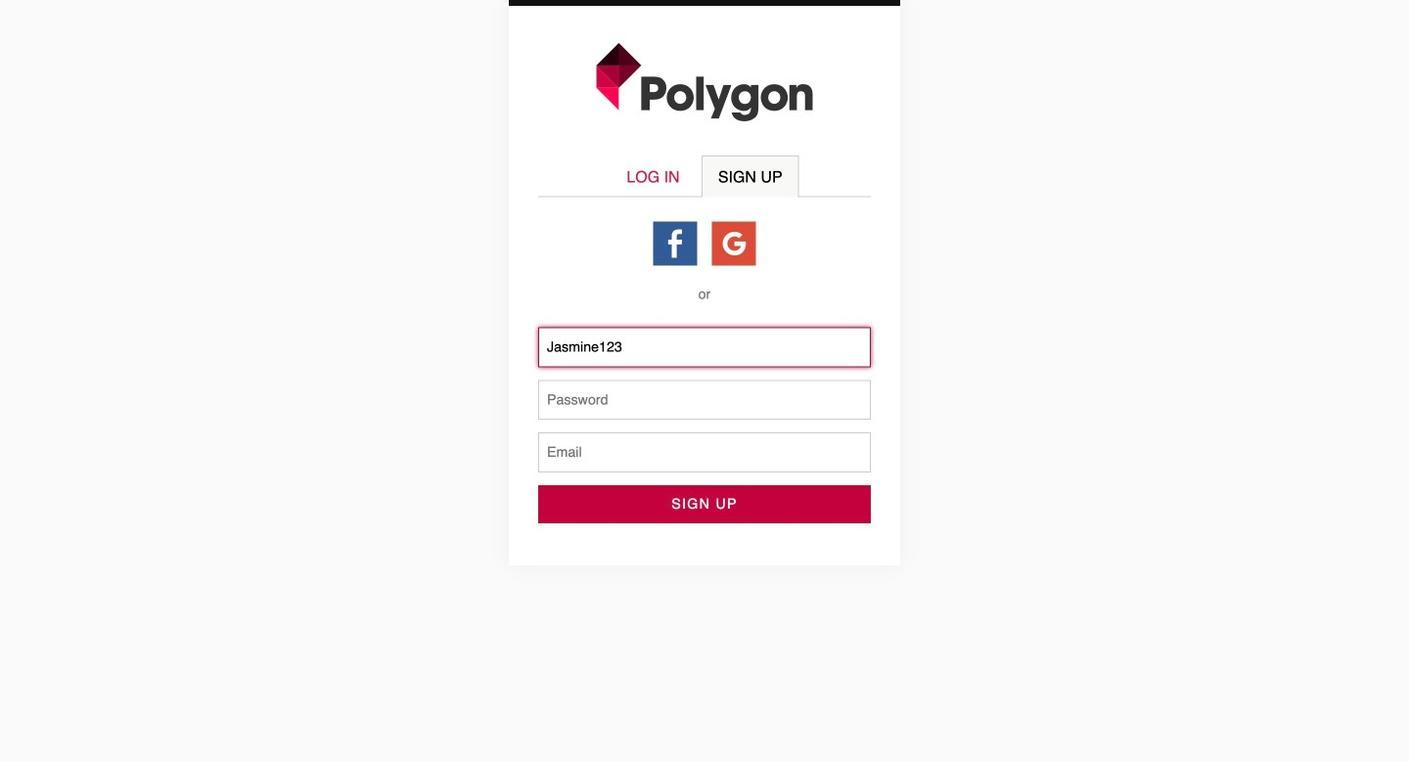 Task type: locate. For each thing, give the bounding box(es) containing it.
Signup: Your Email address text field
[[538, 433, 871, 473]]

None submit
[[538, 485, 871, 523]]

Signup: Your Requested Username text field
[[538, 327, 871, 367]]

Signup: Your Requested Password password field
[[538, 380, 871, 420]]

form
[[538, 327, 871, 536]]

section
[[538, 220, 871, 268]]



